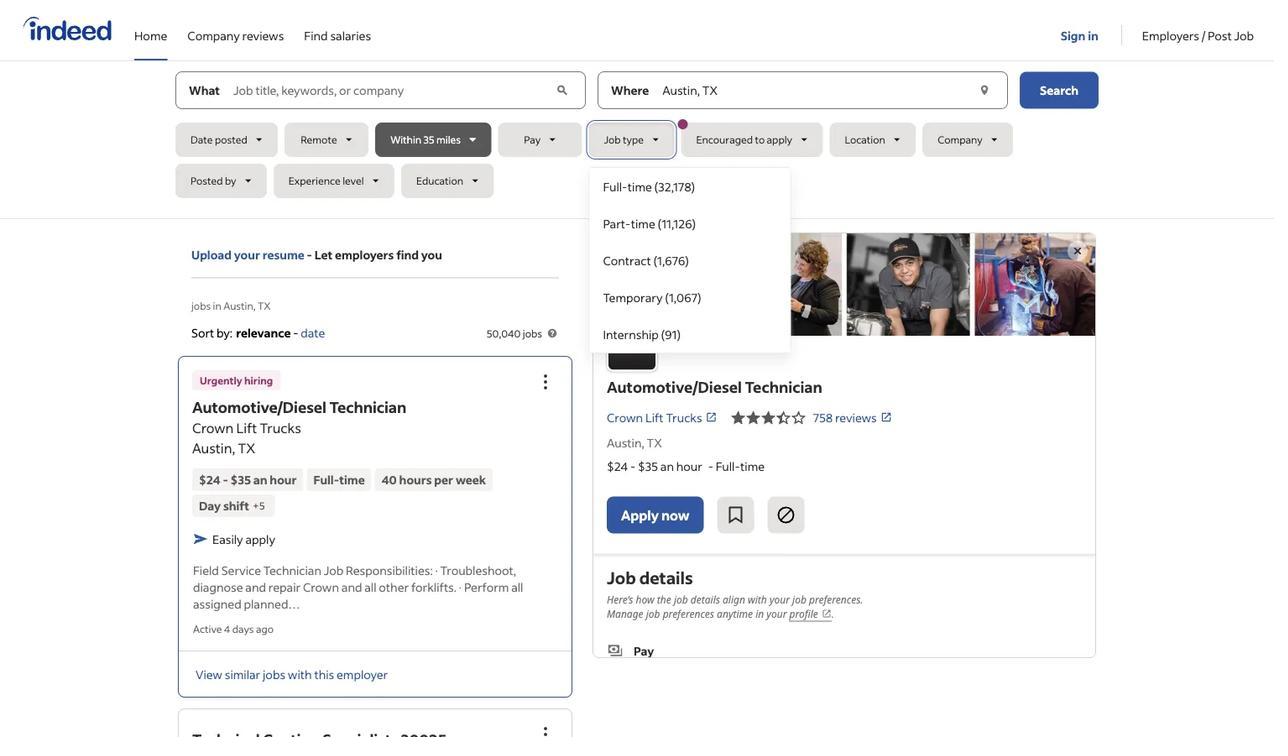 Task type: describe. For each thing, give the bounding box(es) containing it.
upload your resume - let employers find you
[[191, 247, 442, 262]]

0 vertical spatial technician
[[745, 377, 823, 396]]

pay button
[[498, 123, 582, 157]]

- up day shift + 5
[[223, 472, 228, 487]]

5
[[259, 499, 265, 512]]

save this job image
[[726, 505, 746, 525]]

resume
[[263, 247, 305, 262]]

repair
[[268, 579, 301, 594]]

experience level
[[289, 174, 364, 187]]

help icon image
[[546, 327, 559, 340]]

week
[[456, 472, 486, 487]]

austin, tx
[[607, 435, 662, 450]]

apply now
[[621, 506, 690, 523]]

1 horizontal spatial automotive/diesel technician
[[607, 377, 823, 396]]

an for $24 - $35 an hour
[[253, 472, 267, 487]]

within 35 miles
[[391, 133, 461, 146]]

company reviews
[[187, 28, 284, 43]]

part-time (11,126) link
[[590, 205, 790, 242]]

remote button
[[285, 123, 369, 157]]

align
[[723, 592, 745, 606]]

0 horizontal spatial automotive/diesel technician
[[192, 397, 406, 417]]

$24 - $35 an hour - full-time
[[607, 459, 765, 474]]

shift
[[223, 498, 249, 513]]

how
[[636, 592, 655, 606]]

0 horizontal spatial apply
[[246, 531, 275, 546]]

planned…
[[244, 596, 300, 611]]

posted
[[191, 174, 223, 187]]

Where field
[[659, 72, 975, 109]]

date posted
[[191, 133, 247, 146]]

35
[[424, 133, 435, 146]]

clear image for where
[[976, 82, 993, 99]]

your right upload
[[234, 247, 260, 262]]

- down austin, tx
[[630, 459, 636, 474]]

1 vertical spatial details
[[691, 592, 720, 606]]

date
[[191, 133, 213, 146]]

urgently
[[200, 373, 242, 386]]

crown lift trucks austin, tx
[[192, 419, 301, 457]]

post
[[1208, 28, 1232, 43]]

0 horizontal spatial jobs
[[191, 299, 211, 312]]

0 vertical spatial with
[[748, 592, 767, 606]]

manage
[[607, 607, 644, 621]]

crown lift trucks link
[[607, 409, 717, 427]]

austin, inside the crown lift trucks austin, tx
[[192, 439, 235, 457]]

employers / post job link
[[1142, 0, 1254, 57]]

+
[[253, 499, 259, 512]]

close job details image
[[1068, 241, 1088, 261]]

menu inside search box
[[589, 167, 791, 353]]

this
[[314, 667, 334, 682]]

employers
[[1142, 28, 1200, 43]]

posted
[[215, 133, 247, 146]]

education button
[[401, 164, 494, 198]]

technician inside field service technician job responsibilities: · troubleshoot, diagnose and repair crown and all other forklifts. · perform all assigned planned…
[[263, 562, 321, 577]]

you
[[421, 247, 442, 262]]

by
[[225, 174, 236, 187]]

here's
[[607, 592, 633, 606]]

contract
[[603, 253, 651, 268]]

home
[[134, 28, 167, 43]]

/
[[1202, 28, 1206, 43]]

reviews for 758 reviews
[[835, 410, 877, 425]]

1 horizontal spatial job
[[674, 592, 688, 606]]

job type button
[[589, 123, 674, 157]]

(1,067)
[[665, 290, 702, 305]]

1 horizontal spatial ·
[[459, 579, 462, 594]]

time for full-time
[[339, 472, 365, 487]]

view similar jobs with this employer link
[[196, 667, 388, 682]]

40 hours per week
[[382, 472, 486, 487]]

2 horizontal spatial tx
[[647, 435, 662, 450]]

posted by
[[191, 174, 236, 187]]

3.4 out of 5 stars. link to 758 company reviews (opens in a new tab) image
[[731, 408, 806, 428]]

your left profile
[[767, 607, 787, 621]]

50,040
[[487, 327, 521, 340]]

what
[[189, 83, 220, 98]]

the
[[657, 592, 671, 606]]

education
[[416, 174, 463, 187]]

easily apply
[[212, 531, 275, 546]]

.
[[832, 607, 834, 621]]

2 vertical spatial in
[[756, 607, 764, 621]]

job inside field service technician job responsibilities: · troubleshoot, diagnose and repair crown and all other forklifts. · perform all assigned planned…
[[324, 562, 344, 577]]

home link
[[134, 0, 167, 57]]

crown for crown lift trucks
[[607, 410, 643, 425]]

758 reviews
[[813, 410, 877, 425]]

active 4 days ago
[[193, 622, 274, 635]]

profile
[[790, 607, 818, 621]]

- left date on the top
[[293, 325, 298, 340]]

0 horizontal spatial automotive/diesel
[[192, 397, 326, 417]]

internship (91)
[[603, 327, 681, 342]]

location
[[845, 133, 886, 146]]

company for company reviews
[[187, 28, 240, 43]]

tx inside the crown lift trucks austin, tx
[[238, 439, 255, 457]]

2 horizontal spatial jobs
[[523, 327, 542, 340]]

hour for $24 - $35 an hour
[[270, 472, 297, 487]]

none search field containing what
[[175, 71, 1099, 353]]

1 all from the left
[[365, 579, 377, 594]]

$35 for $24 - $35 an hour - full-time
[[638, 459, 658, 474]]

not interested image
[[776, 505, 796, 525]]

date posted button
[[175, 123, 278, 157]]

time for full-time (32,178)
[[628, 179, 652, 194]]

internship
[[603, 327, 659, 342]]

part-time (11,126)
[[603, 216, 696, 231]]

find salaries link
[[304, 0, 371, 57]]

view similar jobs with this employer
[[196, 667, 388, 682]]

days
[[232, 622, 254, 635]]

other
[[379, 579, 409, 594]]

full-time (32,178)
[[603, 179, 695, 194]]

trucks for crown lift trucks austin, tx
[[260, 419, 301, 436]]

1 horizontal spatial jobs
[[263, 667, 285, 682]]

contract (1,676)
[[603, 253, 689, 268]]

time down 3.4 out of 5 stars. link to 758 company reviews (opens in a new tab) image
[[741, 459, 765, 474]]

- down crown lift trucks link on the bottom
[[708, 459, 714, 474]]

part-
[[603, 216, 631, 231]]

$24 - $35 an hour
[[199, 472, 297, 487]]

0 vertical spatial automotive/diesel
[[607, 377, 742, 396]]

(11,126)
[[658, 216, 696, 231]]

upload your resume link
[[191, 246, 305, 264]]



Task type: vqa. For each thing, say whether or not it's contained in the screenshot.
job preferences (opens in a new window) IMAGE
no



Task type: locate. For each thing, give the bounding box(es) containing it.
1 horizontal spatial full-
[[603, 179, 628, 194]]

$35 down austin, tx
[[638, 459, 658, 474]]

company inside popup button
[[938, 133, 983, 146]]

field service technician job responsibilities: · troubleshoot, diagnose and repair crown and all other forklifts. · perform all assigned planned…
[[193, 562, 523, 611]]

0 horizontal spatial lift
[[236, 419, 257, 436]]

$24 up day
[[199, 472, 221, 487]]

type
[[623, 133, 644, 146]]

0 horizontal spatial clear image
[[554, 82, 571, 99]]

What field
[[230, 72, 552, 109]]

trucks inside the crown lift trucks austin, tx
[[260, 419, 301, 436]]

sort
[[191, 325, 214, 340]]

tx up relevance
[[258, 299, 271, 312]]

austin, up by:
[[223, 299, 256, 312]]

search
[[1040, 83, 1079, 98]]

0 horizontal spatial company
[[187, 28, 240, 43]]

manage job preferences anytime in your
[[607, 607, 790, 621]]

1 horizontal spatial $35
[[638, 459, 658, 474]]

lift for crown lift trucks austin, tx
[[236, 419, 257, 436]]

- left let
[[307, 247, 312, 262]]

anytime
[[717, 607, 753, 621]]

0 horizontal spatial in
[[213, 299, 221, 312]]

1 horizontal spatial crown
[[303, 579, 339, 594]]

1 vertical spatial apply
[[246, 531, 275, 546]]

1 vertical spatial automotive/diesel technician
[[192, 397, 406, 417]]

company for company
[[938, 133, 983, 146]]

full- up part- on the top
[[603, 179, 628, 194]]

date
[[301, 325, 325, 340]]

2 clear image from the left
[[976, 82, 993, 99]]

with left this
[[288, 667, 312, 682]]

hour down the crown lift trucks austin, tx
[[270, 472, 297, 487]]

temporary
[[603, 290, 663, 305]]

job right post
[[1234, 28, 1254, 43]]

0 horizontal spatial tx
[[238, 439, 255, 457]]

sign in
[[1061, 28, 1099, 43]]

contract (1,676) link
[[590, 242, 790, 279]]

full-
[[603, 179, 628, 194], [716, 459, 741, 474], [314, 472, 339, 487]]

all left other
[[365, 579, 377, 594]]

clear image
[[554, 82, 571, 99], [976, 82, 993, 99]]

hour up now on the bottom right of the page
[[676, 459, 703, 474]]

1 horizontal spatial company
[[938, 133, 983, 146]]

1 vertical spatial company
[[938, 133, 983, 146]]

job
[[1234, 28, 1254, 43], [604, 133, 621, 146], [324, 562, 344, 577], [607, 566, 636, 588]]

0 horizontal spatial full-
[[314, 472, 339, 487]]

experience
[[289, 174, 341, 187]]

encouraged to apply
[[696, 133, 793, 146]]

temporary (1,067) link
[[590, 279, 790, 316]]

2 horizontal spatial technician
[[745, 377, 823, 396]]

1 clear image from the left
[[554, 82, 571, 99]]

job up "preferences"
[[674, 592, 688, 606]]

crown lift trucks logo image
[[594, 233, 1096, 336], [607, 321, 657, 371]]

1 horizontal spatial clear element
[[976, 82, 993, 99]]

crown down urgently
[[192, 419, 234, 436]]

1 horizontal spatial apply
[[767, 133, 793, 146]]

None search field
[[175, 71, 1099, 353]]

1 clear element from the left
[[554, 82, 571, 99]]

1 horizontal spatial clear image
[[976, 82, 993, 99]]

reviews
[[242, 28, 284, 43], [835, 410, 877, 425]]

technician up 40
[[329, 397, 406, 417]]

company
[[187, 28, 240, 43], [938, 133, 983, 146]]

view
[[196, 667, 222, 682]]

hiring
[[244, 373, 273, 386]]

1 vertical spatial pay
[[634, 643, 654, 658]]

1 vertical spatial technician
[[329, 397, 406, 417]]

clear element for what
[[554, 82, 571, 99]]

experience level button
[[274, 164, 394, 198]]

clear element for where
[[976, 82, 993, 99]]

2 vertical spatial jobs
[[263, 667, 285, 682]]

pay inside popup button
[[524, 133, 541, 146]]

1 horizontal spatial $24
[[607, 459, 628, 474]]

clear element up pay popup button
[[554, 82, 571, 99]]

apply inside popup button
[[767, 133, 793, 146]]

job actions menu is collapsed image
[[536, 372, 556, 392]]

2 and from the left
[[342, 579, 362, 594]]

jobs right similar
[[263, 667, 285, 682]]

employer
[[337, 667, 388, 682]]

your up profile
[[770, 592, 790, 606]]

clear element
[[554, 82, 571, 99], [976, 82, 993, 99]]

1 vertical spatial in
[[213, 299, 221, 312]]

relevance
[[236, 325, 291, 340]]

an for $24 - $35 an hour - full-time
[[661, 459, 674, 474]]

technician up repair
[[263, 562, 321, 577]]

$24 for $24 - $35 an hour - full-time
[[607, 459, 628, 474]]

· down troubleshoot,
[[459, 579, 462, 594]]

(1,676)
[[654, 253, 689, 268]]

encouraged
[[696, 133, 753, 146]]

menu containing full-time (32,178)
[[589, 167, 791, 353]]

1 horizontal spatial pay
[[634, 643, 654, 658]]

0 vertical spatial reviews
[[242, 28, 284, 43]]

job down how in the bottom of the page
[[646, 607, 660, 621]]

0 horizontal spatial crown
[[192, 419, 234, 436]]

sign
[[1061, 28, 1086, 43]]

1 horizontal spatial hour
[[676, 459, 703, 474]]

find
[[304, 28, 328, 43]]

0 vertical spatial details
[[639, 566, 693, 588]]

job up here's
[[607, 566, 636, 588]]

time left 40
[[339, 472, 365, 487]]

full- left 40
[[314, 472, 339, 487]]

$24 down austin, tx
[[607, 459, 628, 474]]

2 vertical spatial technician
[[263, 562, 321, 577]]

2 horizontal spatial full-
[[716, 459, 741, 474]]

level
[[343, 174, 364, 187]]

lift down the urgently hiring
[[236, 419, 257, 436]]

0 vertical spatial company
[[187, 28, 240, 43]]

2 horizontal spatial in
[[1088, 28, 1099, 43]]

trucks for crown lift trucks
[[666, 410, 702, 425]]

job left type
[[604, 133, 621, 146]]

1 horizontal spatial with
[[748, 592, 767, 606]]

time left (32,178) at top
[[628, 179, 652, 194]]

2 all from the left
[[511, 579, 523, 594]]

0 horizontal spatial $24
[[199, 472, 221, 487]]

perform
[[464, 579, 509, 594]]

1 vertical spatial ·
[[459, 579, 462, 594]]

details up "the"
[[639, 566, 693, 588]]

lift up austin, tx
[[646, 410, 664, 425]]

preferences.
[[809, 592, 863, 606]]

and
[[245, 579, 266, 594], [342, 579, 362, 594]]

full- for full-time
[[314, 472, 339, 487]]

$35 up shift
[[230, 472, 251, 487]]

0 vertical spatial automotive/diesel technician
[[607, 377, 823, 396]]

full-time (32,178) link
[[590, 168, 790, 205]]

1 and from the left
[[245, 579, 266, 594]]

pay down manage on the bottom of the page
[[634, 643, 654, 658]]

1 horizontal spatial lift
[[646, 410, 664, 425]]

active
[[193, 622, 222, 635]]

0 horizontal spatial clear element
[[554, 82, 571, 99]]

in inside the sign in link
[[1088, 28, 1099, 43]]

1 vertical spatial reviews
[[835, 410, 877, 425]]

tx
[[258, 299, 271, 312], [647, 435, 662, 450], [238, 439, 255, 457]]

temporary (1,067)
[[603, 290, 702, 305]]

trucks up $24 - $35 an hour - full-time at the bottom of page
[[666, 410, 702, 425]]

1 horizontal spatial reviews
[[835, 410, 877, 425]]

0 horizontal spatial trucks
[[260, 419, 301, 436]]

jobs up sort
[[191, 299, 211, 312]]

troubleshoot,
[[440, 562, 516, 577]]

crown
[[607, 410, 643, 425], [192, 419, 234, 436], [303, 579, 339, 594]]

in for sign
[[1088, 28, 1099, 43]]

job left responsibilities:
[[324, 562, 344, 577]]

0 horizontal spatial reviews
[[242, 28, 284, 43]]

company reviews link
[[187, 0, 284, 57]]

in
[[1088, 28, 1099, 43], [213, 299, 221, 312], [756, 607, 764, 621]]

0 horizontal spatial technician
[[263, 562, 321, 577]]

clear image up pay popup button
[[554, 82, 571, 99]]

2 horizontal spatial crown
[[607, 410, 643, 425]]

crown for crown lift trucks austin, tx
[[192, 419, 234, 436]]

lift for crown lift trucks
[[646, 410, 664, 425]]

0 horizontal spatial an
[[253, 472, 267, 487]]

0 vertical spatial jobs
[[191, 299, 211, 312]]

automotive/diesel up crown lift trucks link on the bottom
[[607, 377, 742, 396]]

crown lift trucks
[[607, 410, 702, 425]]

in up by:
[[213, 299, 221, 312]]

0 horizontal spatial all
[[365, 579, 377, 594]]

758
[[813, 410, 833, 425]]

technician up 3.4 out of 5 stars. link to 758 company reviews (opens in a new tab) image
[[745, 377, 823, 396]]

apply now button
[[607, 497, 704, 534]]

1 vertical spatial jobs
[[523, 327, 542, 340]]

tx down the 'crown lift trucks'
[[647, 435, 662, 450]]

by:
[[217, 325, 233, 340]]

1 horizontal spatial tx
[[258, 299, 271, 312]]

-
[[307, 247, 312, 262], [293, 325, 298, 340], [630, 459, 636, 474], [708, 459, 714, 474], [223, 472, 228, 487]]

find salaries
[[304, 28, 371, 43]]

employers / post job
[[1142, 28, 1254, 43]]

$35
[[638, 459, 658, 474], [230, 472, 251, 487]]

reviews left find
[[242, 28, 284, 43]]

lift inside the crown lift trucks austin, tx
[[236, 419, 257, 436]]

40
[[382, 472, 397, 487]]

full- for full-time (32,178)
[[603, 179, 628, 194]]

automotive/diesel technician
[[607, 377, 823, 396], [192, 397, 406, 417]]

(91)
[[661, 327, 681, 342]]

(32,178)
[[654, 179, 695, 194]]

and down service
[[245, 579, 266, 594]]

1 horizontal spatial an
[[661, 459, 674, 474]]

with right "align"
[[748, 592, 767, 606]]

apply right easily at bottom
[[246, 531, 275, 546]]

1 horizontal spatial technician
[[329, 397, 406, 417]]

austin, up $24 - $35 an hour at the left bottom
[[192, 439, 235, 457]]

full- inside search box
[[603, 179, 628, 194]]

0 horizontal spatial with
[[288, 667, 312, 682]]

hour for $24 - $35 an hour - full-time
[[676, 459, 703, 474]]

automotive/diesel technician down internship (91) link
[[607, 377, 823, 396]]

clear element up company popup button
[[976, 82, 993, 99]]

jobs left help icon
[[523, 327, 542, 340]]

0 vertical spatial apply
[[767, 133, 793, 146]]

crown inside the crown lift trucks austin, tx
[[192, 419, 234, 436]]

find
[[396, 247, 419, 262]]

1 horizontal spatial automotive/diesel
[[607, 377, 742, 396]]

758 reviews link
[[813, 410, 892, 425]]

remote
[[301, 133, 337, 146]]

0 vertical spatial in
[[1088, 28, 1099, 43]]

crown inside field service technician job responsibilities: · troubleshoot, diagnose and repair crown and all other forklifts. · perform all assigned planned…
[[303, 579, 339, 594]]

1 vertical spatial with
[[288, 667, 312, 682]]

details up 'manage job preferences anytime in your'
[[691, 592, 720, 606]]

0 horizontal spatial pay
[[524, 133, 541, 146]]

2 clear element from the left
[[976, 82, 993, 99]]

easily
[[212, 531, 243, 546]]

let
[[315, 247, 333, 262]]

apply
[[621, 506, 659, 523]]

· up forklifts.
[[435, 562, 438, 577]]

automotive/diesel down hiring
[[192, 397, 326, 417]]

0 horizontal spatial ·
[[435, 562, 438, 577]]

1 horizontal spatial all
[[511, 579, 523, 594]]

employers
[[335, 247, 394, 262]]

job up profile
[[793, 592, 807, 606]]

full- up save this job icon
[[716, 459, 741, 474]]

pay right miles
[[524, 133, 541, 146]]

0 vertical spatial ·
[[435, 562, 438, 577]]

technician
[[745, 377, 823, 396], [329, 397, 406, 417], [263, 562, 321, 577]]

$24 for $24 - $35 an hour
[[199, 472, 221, 487]]

and down responsibilities:
[[342, 579, 362, 594]]

preferences
[[663, 607, 714, 621]]

$35 for $24 - $35 an hour
[[230, 472, 251, 487]]

0 horizontal spatial hour
[[270, 472, 297, 487]]

1 horizontal spatial and
[[342, 579, 362, 594]]

clear image for what
[[554, 82, 571, 99]]

an down austin, tx
[[661, 459, 674, 474]]

1 horizontal spatial in
[[756, 607, 764, 621]]

menu
[[589, 167, 791, 353]]

day
[[199, 498, 221, 513]]

apply right to
[[767, 133, 793, 146]]

tx up $24 - $35 an hour at the left bottom
[[238, 439, 255, 457]]

0 horizontal spatial job
[[646, 607, 660, 621]]

job details
[[607, 566, 693, 588]]

in for jobs
[[213, 299, 221, 312]]

all right perform
[[511, 579, 523, 594]]

an up 5
[[253, 472, 267, 487]]

0 vertical spatial pay
[[524, 133, 541, 146]]

0 horizontal spatial and
[[245, 579, 266, 594]]

1 vertical spatial automotive/diesel
[[192, 397, 326, 417]]

automotive/diesel technician down hiring
[[192, 397, 406, 417]]

time left (11,126)
[[631, 216, 655, 231]]

job inside dropdown button
[[604, 133, 621, 146]]

clear image up company popup button
[[976, 82, 993, 99]]

2 horizontal spatial job
[[793, 592, 807, 606]]

date link
[[301, 325, 325, 340]]

reviews for company reviews
[[242, 28, 284, 43]]

posted by button
[[175, 164, 267, 198]]

job actions menu is collapsed image
[[536, 725, 556, 737]]

salaries
[[330, 28, 371, 43]]

job type
[[604, 133, 644, 146]]

trucks down automotive/diesel technician "button"
[[260, 419, 301, 436]]

crown up austin, tx
[[607, 410, 643, 425]]

day shift + 5
[[199, 498, 265, 513]]

similar
[[225, 667, 260, 682]]

time for part-time (11,126)
[[631, 216, 655, 231]]

0 horizontal spatial $35
[[230, 472, 251, 487]]

where
[[611, 83, 649, 98]]

reviews right 758
[[835, 410, 877, 425]]

your
[[234, 247, 260, 262], [770, 592, 790, 606], [767, 607, 787, 621]]

1 horizontal spatial trucks
[[666, 410, 702, 425]]

50,040 jobs
[[487, 327, 542, 340]]

crown right repair
[[303, 579, 339, 594]]

in right "sign"
[[1088, 28, 1099, 43]]

sort by: relevance - date
[[191, 325, 325, 340]]

now
[[662, 506, 690, 523]]

austin, down the 'crown lift trucks'
[[607, 435, 645, 450]]

in right anytime at the right of the page
[[756, 607, 764, 621]]



